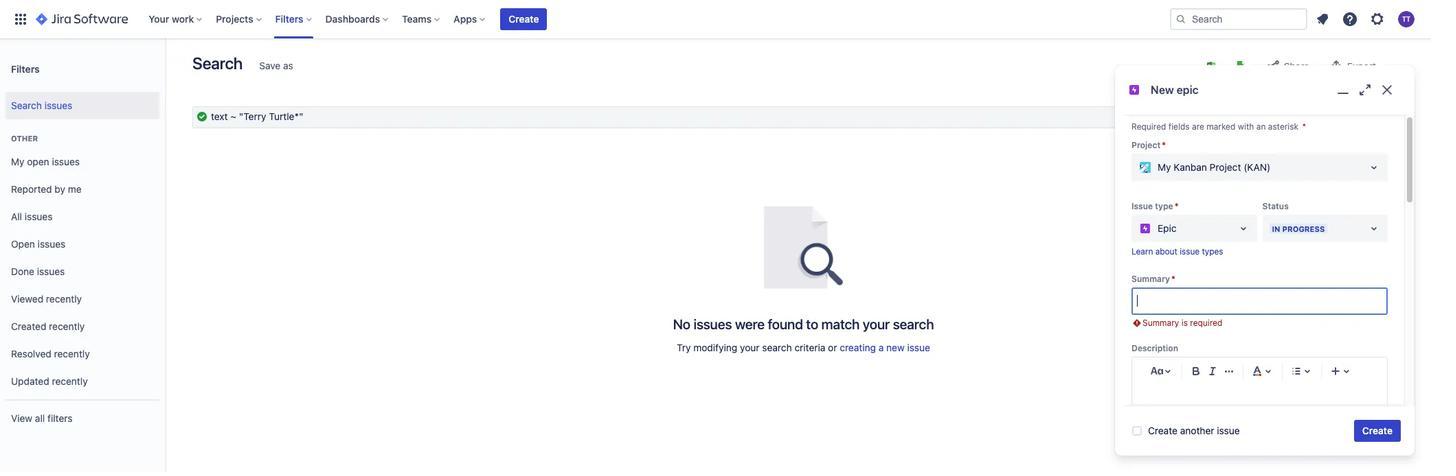 Task type: describe. For each thing, give the bounding box(es) containing it.
status
[[1263, 201, 1289, 212]]

created recently link
[[5, 313, 159, 341]]

0 vertical spatial search
[[192, 54, 243, 73]]

created
[[11, 321, 46, 332]]

reported by me
[[11, 183, 82, 195]]

issues for no issues were found to match your search
[[694, 317, 732, 333]]

issue for create another issue
[[1217, 425, 1240, 437]]

recently for resolved recently
[[54, 348, 90, 360]]

open in google sheets image
[[1236, 60, 1247, 71]]

in
[[1272, 224, 1281, 233]]

issue
[[1132, 201, 1153, 212]]

my open issues
[[11, 156, 80, 167]]

filters
[[47, 413, 73, 424]]

0 vertical spatial your
[[863, 317, 890, 333]]

new epic
[[1151, 84, 1199, 96]]

save as button
[[252, 55, 300, 77]]

minimize image
[[1335, 82, 1352, 98]]

issues for open issues
[[38, 238, 65, 250]]

all
[[35, 413, 45, 424]]

by
[[55, 183, 65, 195]]

share link
[[1258, 56, 1317, 78]]

resolved
[[11, 348, 51, 360]]

with
[[1238, 122, 1254, 132]]

my for my kanban project (kan)
[[1158, 162, 1171, 173]]

basic
[[1338, 111, 1361, 123]]

epic
[[1158, 223, 1177, 234]]

summary for summary *
[[1132, 274, 1170, 284]]

filters button
[[271, 8, 317, 30]]

save
[[259, 60, 281, 71]]

apps
[[454, 13, 477, 25]]

my open issues link
[[5, 148, 159, 176]]

new
[[887, 342, 905, 354]]

switch
[[1294, 111, 1324, 123]]

switch to basic
[[1294, 111, 1361, 123]]

view all filters link
[[5, 405, 159, 433]]

issues for done issues
[[37, 266, 65, 277]]

type
[[1155, 201, 1173, 212]]

* down required
[[1162, 140, 1166, 151]]

try
[[677, 342, 691, 354]]

asterisk
[[1268, 122, 1299, 132]]

resolved recently link
[[5, 341, 159, 368]]

Search field
[[1170, 8, 1308, 30]]

or
[[828, 342, 837, 354]]

match
[[822, 317, 860, 333]]

1 horizontal spatial create
[[1148, 425, 1178, 437]]

an
[[1257, 122, 1266, 132]]

issues inside my open issues link
[[52, 156, 80, 167]]

required fields are marked with an asterisk *
[[1132, 122, 1306, 132]]

share
[[1284, 60, 1310, 72]]

create for right create button
[[1363, 425, 1393, 437]]

modifying
[[694, 342, 738, 354]]

updated
[[11, 376, 49, 387]]

italic ⌘i image
[[1205, 363, 1221, 380]]

issue for learn about issue types
[[1180, 247, 1200, 257]]

as
[[283, 60, 293, 71]]

recently for viewed recently
[[46, 293, 82, 305]]

done issues link
[[5, 258, 159, 286]]

open image for epic
[[1235, 221, 1252, 237]]

search issues group
[[5, 88, 159, 124]]

apps button
[[450, 8, 491, 30]]

all
[[11, 211, 22, 222]]

more formatting image
[[1221, 363, 1238, 380]]

projects
[[216, 13, 253, 25]]

try modifying your search criteria or creating a new issue
[[677, 342, 930, 354]]

summary *
[[1132, 274, 1176, 284]]

open in microsoft excel image
[[1206, 60, 1217, 71]]

viewed recently
[[11, 293, 82, 305]]

found
[[768, 317, 803, 333]]

export
[[1347, 60, 1376, 72]]

open issues
[[11, 238, 65, 250]]

discard & close image
[[1379, 82, 1396, 98]]

1 vertical spatial filters
[[11, 63, 40, 75]]

work
[[172, 13, 194, 25]]

required
[[1132, 122, 1166, 132]]

1 vertical spatial search
[[762, 342, 792, 354]]

view
[[11, 413, 32, 424]]

banner containing your work
[[0, 0, 1431, 38]]

me
[[68, 183, 82, 195]]

required
[[1190, 318, 1223, 328]]

types
[[1202, 247, 1224, 257]]

search image
[[1176, 14, 1187, 25]]

viewed
[[11, 293, 43, 305]]

Description - Main content area, start typing to enter text. text field
[[1152, 402, 1368, 435]]

open issues link
[[5, 231, 159, 258]]

new
[[1151, 84, 1174, 96]]

0 horizontal spatial to
[[806, 317, 818, 333]]

created recently
[[11, 321, 85, 332]]

lists image
[[1288, 363, 1305, 380]]

my kanban project (kan)
[[1158, 162, 1271, 173]]

1 horizontal spatial create button
[[1354, 421, 1401, 443]]

save as
[[259, 60, 293, 71]]

no issues were found to match your search
[[673, 317, 934, 333]]

go full screen image
[[1357, 82, 1374, 98]]

text styles image
[[1149, 363, 1165, 380]]

done issues
[[11, 266, 65, 277]]

view all filters
[[11, 413, 73, 424]]

no
[[673, 317, 691, 333]]

epic
[[1177, 84, 1199, 96]]

resolved recently
[[11, 348, 90, 360]]

fields
[[1169, 122, 1190, 132]]

open image for my kanban project (kan)
[[1366, 160, 1383, 176]]

another
[[1180, 425, 1215, 437]]



Task type: locate. For each thing, give the bounding box(es) containing it.
1 vertical spatial open image
[[1235, 221, 1252, 237]]

issues right open
[[38, 238, 65, 250]]

search
[[893, 317, 934, 333], [762, 342, 792, 354]]

your
[[149, 13, 169, 25]]

create another issue
[[1148, 425, 1240, 437]]

0 horizontal spatial your
[[740, 342, 760, 354]]

your
[[863, 317, 890, 333], [740, 342, 760, 354]]

summary for summary is required
[[1143, 318, 1179, 328]]

to left basic
[[1326, 111, 1335, 123]]

export button
[[1321, 56, 1383, 78]]

search inside group
[[11, 99, 42, 111]]

open image
[[1366, 160, 1383, 176], [1235, 221, 1252, 237]]

a
[[879, 342, 884, 354]]

0 vertical spatial filters
[[275, 13, 303, 25]]

2 vertical spatial issue
[[1217, 425, 1240, 437]]

create for create button within primary element
[[509, 13, 539, 25]]

search for search button
[[1250, 111, 1282, 123]]

open
[[11, 238, 35, 250]]

issues up my open issues
[[44, 99, 72, 111]]

search issues
[[11, 99, 72, 111]]

dashboards button
[[321, 8, 394, 30]]

recently for updated recently
[[52, 376, 88, 387]]

criteria
[[795, 342, 826, 354]]

* down learn about issue types
[[1172, 274, 1176, 284]]

my for my open issues
[[11, 156, 24, 167]]

primary element
[[8, 0, 1170, 38]]

filters up search issues
[[11, 63, 40, 75]]

reported by me link
[[5, 176, 159, 203]]

recently for created recently
[[49, 321, 85, 332]]

filters inside popup button
[[275, 13, 303, 25]]

issues right all on the left of the page
[[25, 211, 53, 222]]

summary left "is"
[[1143, 318, 1179, 328]]

help image
[[1342, 11, 1359, 27]]

create button inside primary element
[[500, 8, 547, 30]]

your work
[[149, 13, 194, 25]]

1 horizontal spatial your
[[863, 317, 890, 333]]

marked
[[1207, 122, 1236, 132]]

0 horizontal spatial create
[[509, 13, 539, 25]]

all issues
[[11, 211, 53, 222]]

other
[[11, 134, 38, 143]]

1 horizontal spatial project
[[1210, 162, 1241, 173]]

open
[[27, 156, 49, 167]]

recently down created recently link
[[54, 348, 90, 360]]

1 horizontal spatial search
[[893, 317, 934, 333]]

2 horizontal spatial create
[[1363, 425, 1393, 437]]

create inside primary element
[[509, 13, 539, 25]]

teams
[[402, 13, 432, 25]]

recently
[[46, 293, 82, 305], [49, 321, 85, 332], [54, 348, 90, 360], [52, 376, 88, 387]]

0 horizontal spatial issue
[[907, 342, 930, 354]]

search left "switch"
[[1250, 111, 1282, 123]]

dashboards
[[325, 13, 380, 25]]

summary down learn
[[1132, 274, 1170, 284]]

* right asterisk
[[1303, 122, 1306, 132]]

all issues link
[[5, 203, 159, 231]]

open image
[[1366, 221, 1383, 237]]

sidebar navigation image
[[150, 55, 180, 82]]

banner
[[0, 0, 1431, 38]]

1 vertical spatial summary
[[1143, 318, 1179, 328]]

recently up created recently
[[46, 293, 82, 305]]

teams button
[[398, 8, 445, 30]]

0 horizontal spatial create button
[[500, 8, 547, 30]]

issue left types
[[1180, 247, 1200, 257]]

description
[[1132, 343, 1179, 354]]

issues inside search issues link
[[44, 99, 72, 111]]

bold ⌘b image
[[1188, 363, 1205, 380]]

search up other
[[11, 99, 42, 111]]

recently down resolved recently link
[[52, 376, 88, 387]]

error image
[[1132, 318, 1143, 329]]

issues for all issues
[[25, 211, 53, 222]]

search down found
[[762, 342, 792, 354]]

project left "(kan)"
[[1210, 162, 1241, 173]]

issues right the open
[[52, 156, 80, 167]]

your down were
[[740, 342, 760, 354]]

(kan)
[[1244, 162, 1271, 173]]

about
[[1156, 247, 1178, 257]]

search up new
[[893, 317, 934, 333]]

search button
[[1243, 107, 1288, 129]]

recently down viewed recently link
[[49, 321, 85, 332]]

project down required
[[1132, 140, 1161, 151]]

my left 'kanban'
[[1158, 162, 1171, 173]]

1 horizontal spatial to
[[1326, 111, 1335, 123]]

0 vertical spatial summary
[[1132, 274, 1170, 284]]

0 horizontal spatial search
[[11, 99, 42, 111]]

kanban
[[1174, 162, 1207, 173]]

None text field
[[192, 107, 1237, 129], [1133, 289, 1387, 314], [192, 107, 1237, 129], [1133, 289, 1387, 314]]

issues up the viewed recently
[[37, 266, 65, 277]]

viewed recently link
[[5, 286, 159, 313]]

to up criteria
[[806, 317, 818, 333]]

filters
[[275, 13, 303, 25], [11, 63, 40, 75]]

summary is required
[[1143, 318, 1223, 328]]

updated recently link
[[5, 368, 159, 396]]

1 horizontal spatial filters
[[275, 13, 303, 25]]

1 vertical spatial create button
[[1354, 421, 1401, 443]]

search inside button
[[1250, 111, 1282, 123]]

new epic image
[[1129, 85, 1140, 96]]

jira software image
[[36, 11, 128, 27], [36, 11, 128, 27]]

* right type
[[1175, 201, 1179, 212]]

issues up modifying
[[694, 317, 732, 333]]

in progress
[[1272, 224, 1325, 233]]

switch to basic link
[[1294, 111, 1361, 123]]

1 horizontal spatial open image
[[1366, 160, 1383, 176]]

settings image
[[1370, 11, 1386, 27]]

0 vertical spatial create button
[[500, 8, 547, 30]]

appswitcher icon image
[[12, 11, 29, 27]]

create button
[[500, 8, 547, 30], [1354, 421, 1401, 443]]

2 horizontal spatial issue
[[1217, 425, 1240, 437]]

1 vertical spatial your
[[740, 342, 760, 354]]

summary
[[1132, 274, 1170, 284], [1143, 318, 1179, 328]]

my inside my open issues link
[[11, 156, 24, 167]]

learn about issue types
[[1132, 247, 1224, 257]]

0 vertical spatial to
[[1326, 111, 1335, 123]]

were
[[735, 317, 765, 333]]

1 vertical spatial to
[[806, 317, 818, 333]]

1 vertical spatial issue
[[907, 342, 930, 354]]

your profile and settings image
[[1398, 11, 1415, 27]]

my left the open
[[11, 156, 24, 167]]

0 vertical spatial issue
[[1180, 247, 1200, 257]]

notifications image
[[1315, 11, 1331, 27]]

open image up open icon
[[1366, 160, 1383, 176]]

creating
[[840, 342, 876, 354]]

updated recently
[[11, 376, 88, 387]]

project *
[[1132, 140, 1166, 151]]

your work button
[[144, 8, 208, 30]]

0 vertical spatial open image
[[1366, 160, 1383, 176]]

is
[[1182, 318, 1188, 328]]

0 vertical spatial project
[[1132, 140, 1161, 151]]

1 horizontal spatial my
[[1158, 162, 1171, 173]]

0 horizontal spatial filters
[[11, 63, 40, 75]]

0 horizontal spatial search
[[762, 342, 792, 354]]

progress
[[1283, 224, 1325, 233]]

issues inside all issues link
[[25, 211, 53, 222]]

issues for search issues
[[44, 99, 72, 111]]

1 vertical spatial project
[[1210, 162, 1241, 173]]

learn
[[1132, 247, 1153, 257]]

filters up as
[[275, 13, 303, 25]]

learn about issue types link
[[1132, 247, 1224, 257]]

search down 'projects'
[[192, 54, 243, 73]]

issue right new
[[907, 342, 930, 354]]

0 vertical spatial search
[[893, 317, 934, 333]]

1 vertical spatial search
[[11, 99, 42, 111]]

create
[[509, 13, 539, 25], [1148, 425, 1178, 437], [1363, 425, 1393, 437]]

2 vertical spatial search
[[1250, 111, 1282, 123]]

project
[[1132, 140, 1161, 151], [1210, 162, 1241, 173]]

search for search issues
[[11, 99, 42, 111]]

issue
[[1180, 247, 1200, 257], [907, 342, 930, 354], [1217, 425, 1240, 437]]

issues inside open issues link
[[38, 238, 65, 250]]

recently inside 'link'
[[52, 376, 88, 387]]

creating a new issue link
[[840, 342, 930, 354]]

your up a
[[863, 317, 890, 333]]

issue type *
[[1132, 201, 1179, 212]]

other group
[[5, 120, 159, 400]]

0 horizontal spatial my
[[11, 156, 24, 167]]

0 horizontal spatial open image
[[1235, 221, 1252, 237]]

done
[[11, 266, 34, 277]]

search
[[192, 54, 243, 73], [11, 99, 42, 111], [1250, 111, 1282, 123]]

1 horizontal spatial search
[[192, 54, 243, 73]]

issues inside the done issues link
[[37, 266, 65, 277]]

2 horizontal spatial search
[[1250, 111, 1282, 123]]

1 horizontal spatial issue
[[1180, 247, 1200, 257]]

0 horizontal spatial project
[[1132, 140, 1161, 151]]

to
[[1326, 111, 1335, 123], [806, 317, 818, 333]]

issue right another
[[1217, 425, 1240, 437]]

reported
[[11, 183, 52, 195]]

search issues link
[[5, 92, 159, 120]]

open image left in
[[1235, 221, 1252, 237]]



Task type: vqa. For each thing, say whether or not it's contained in the screenshot.
"(GTMS)"
no



